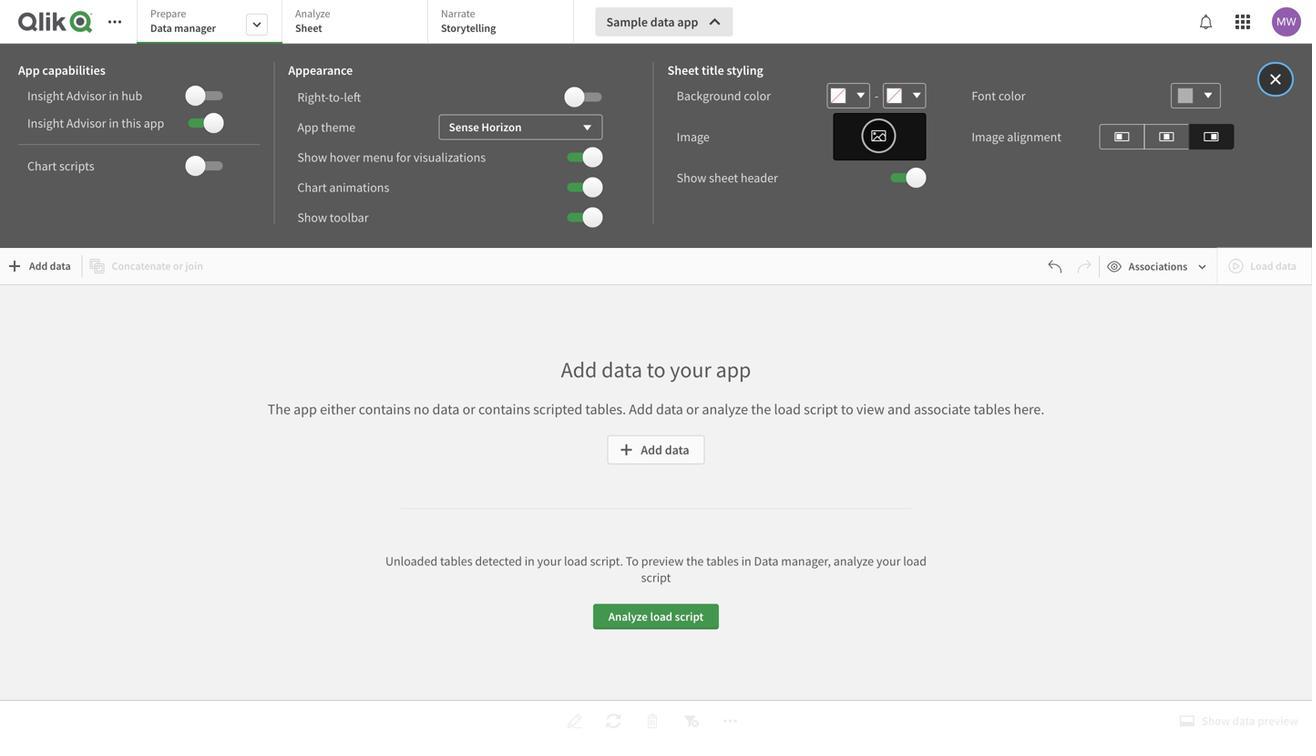 Task type: describe. For each thing, give the bounding box(es) containing it.
hover
[[330, 149, 360, 165]]

for
[[396, 149, 411, 165]]

data inside unloaded tables detected in your load script. to preview the tables in data manager, analyze your load script
[[754, 553, 779, 569]]

app theme
[[297, 119, 356, 135]]

image for image alignment
[[972, 129, 1005, 145]]

edit image
[[566, 710, 583, 732]]

narrate
[[441, 6, 475, 21]]

sample data app
[[607, 14, 699, 30]]

insight advisor in hub
[[27, 88, 142, 104]]

add data to your app
[[561, 356, 751, 383]]

-
[[875, 88, 879, 104]]

visualizations
[[414, 149, 486, 165]]

1 horizontal spatial tables
[[707, 553, 739, 569]]

show sheet header
[[677, 170, 778, 186]]

analyze load script button
[[593, 604, 719, 629]]

in left hub at the top of page
[[109, 88, 119, 104]]

app capabilities
[[18, 62, 106, 78]]

prepare
[[150, 6, 186, 21]]

no
[[414, 400, 430, 418]]

this
[[121, 115, 141, 131]]

chart scripts
[[27, 158, 94, 174]]

app right this
[[144, 115, 164, 131]]

align right image
[[1204, 126, 1219, 147]]

preview inside button
[[1258, 713, 1299, 728]]

insight advisor in this app
[[27, 115, 164, 131]]

title
[[702, 62, 724, 78]]

0 vertical spatial to
[[647, 356, 666, 383]]

insight for insight advisor in hub
[[27, 88, 64, 104]]

sense
[[449, 119, 479, 134]]

analyze for sheet
[[295, 6, 330, 21]]

1 contains from the left
[[359, 400, 411, 418]]

clear filters image
[[683, 710, 700, 732]]

load inside analyze load script 'button'
[[650, 609, 673, 624]]

and
[[888, 400, 911, 418]]

0 horizontal spatial tables
[[440, 553, 473, 569]]

storytelling
[[441, 21, 496, 35]]

app up the app either contains no data or contains scripted tables. add data or analyze the load script to view and associate tables here.
[[716, 356, 751, 383]]

2 horizontal spatial your
[[877, 553, 901, 569]]

0 vertical spatial add data button
[[4, 252, 78, 281]]

unloaded
[[386, 553, 438, 569]]

chart for chart scripts
[[27, 158, 57, 174]]

show toolbar
[[297, 209, 369, 226]]

associations
[[1129, 259, 1188, 273]]

manager
[[174, 21, 216, 35]]

detected
[[475, 553, 522, 569]]

image alignment
[[972, 129, 1062, 145]]

analyze for load
[[609, 609, 648, 624]]

styling
[[727, 62, 764, 78]]

font color
[[972, 88, 1026, 104]]

header
[[741, 170, 778, 186]]

in left this
[[109, 115, 119, 131]]

menu
[[363, 149, 394, 165]]

background
[[677, 88, 742, 104]]

1 horizontal spatial sheet
[[668, 62, 699, 78]]

the
[[268, 400, 291, 418]]

bin image
[[644, 710, 661, 732]]

more options image
[[722, 710, 739, 732]]

0 vertical spatial the
[[751, 400, 771, 418]]

horizon
[[482, 119, 522, 134]]

view
[[857, 400, 885, 418]]

in left manager,
[[742, 553, 752, 569]]

the app either contains no data or contains scripted tables. add data or analyze the load script to view and associate tables here.
[[268, 400, 1045, 418]]

manager,
[[781, 553, 831, 569]]

0 horizontal spatial analyze
[[702, 400, 748, 418]]

background color
[[677, 88, 771, 104]]

font
[[972, 88, 996, 104]]

close app options image
[[1268, 68, 1284, 90]]

theme
[[321, 119, 356, 135]]

2 horizontal spatial script
[[804, 400, 838, 418]]

chart for chart animations
[[297, 179, 327, 196]]

toolbar containing sample data app
[[0, 0, 1313, 248]]

app inside sample data app button
[[678, 14, 699, 30]]

unloaded tables detected in your load script. to preview the tables in data manager, analyze your load script
[[386, 553, 927, 586]]



Task type: vqa. For each thing, say whether or not it's contained in the screenshot.
the top consumption
no



Task type: locate. For each thing, give the bounding box(es) containing it.
preview right toggle bottom image at the right bottom
[[1258, 713, 1299, 728]]

add data
[[29, 259, 71, 273], [641, 442, 690, 458]]

script inside unloaded tables detected in your load script. to preview the tables in data manager, analyze your load script
[[641, 569, 671, 586]]

sheet inside analyze sheet
[[295, 21, 322, 35]]

tab list inside add data to your app application
[[137, 0, 581, 46]]

0 horizontal spatial add data button
[[4, 252, 78, 281]]

scripts
[[59, 158, 94, 174]]

1 or from the left
[[463, 400, 476, 418]]

associations button
[[1104, 252, 1213, 281]]

color for font color
[[999, 88, 1026, 104]]

show for show data preview
[[1202, 713, 1231, 728]]

1 color from the left
[[744, 88, 771, 104]]

1 horizontal spatial to
[[841, 400, 854, 418]]

data
[[150, 21, 172, 35], [754, 553, 779, 569]]

insight up chart scripts
[[27, 115, 64, 131]]

1 vertical spatial advisor
[[66, 115, 106, 131]]

0 horizontal spatial your
[[537, 553, 562, 569]]

0 vertical spatial insight
[[27, 88, 64, 104]]

sheet
[[295, 21, 322, 35], [668, 62, 699, 78]]

show inside button
[[1202, 713, 1231, 728]]

show
[[297, 149, 327, 165], [677, 170, 707, 186], [297, 209, 327, 226], [1202, 713, 1231, 728]]

1 horizontal spatial color
[[999, 88, 1026, 104]]

to-
[[329, 89, 344, 105]]

sheet left title
[[668, 62, 699, 78]]

0 horizontal spatial script
[[641, 569, 671, 586]]

0 vertical spatial chart
[[27, 158, 57, 174]]

preview
[[641, 553, 684, 569], [1258, 713, 1299, 728]]

1 vertical spatial analyze
[[834, 553, 874, 569]]

to up the app either contains no data or contains scripted tables. add data or analyze the load script to view and associate tables here.
[[647, 356, 666, 383]]

script left 'view'
[[804, 400, 838, 418]]

1 vertical spatial sheet
[[668, 62, 699, 78]]

0 horizontal spatial data
[[150, 21, 172, 35]]

0 horizontal spatial chart
[[27, 158, 57, 174]]

scripted
[[533, 400, 583, 418]]

0 horizontal spatial analyze
[[295, 6, 330, 21]]

0 vertical spatial sheet
[[295, 21, 322, 35]]

1 horizontal spatial add data button
[[607, 435, 705, 464]]

color right font
[[999, 88, 1026, 104]]

image
[[677, 129, 710, 145], [972, 129, 1005, 145]]

tables left here.
[[974, 400, 1011, 418]]

0 horizontal spatial to
[[647, 356, 666, 383]]

data inside prepare data manager
[[150, 21, 172, 35]]

0 vertical spatial analyze
[[702, 400, 748, 418]]

add data button
[[4, 252, 78, 281], [607, 435, 705, 464]]

1 image from the left
[[677, 129, 710, 145]]

undo image
[[1048, 259, 1063, 274]]

2 insight from the top
[[27, 115, 64, 131]]

insight down app capabilities on the top left of page
[[27, 88, 64, 104]]

script
[[804, 400, 838, 418], [641, 569, 671, 586], [675, 609, 704, 624]]

0 vertical spatial add data
[[29, 259, 71, 273]]

2 advisor from the top
[[66, 115, 106, 131]]

tables left detected
[[440, 553, 473, 569]]

analyze sheet
[[295, 6, 330, 35]]

add data to your app application
[[0, 0, 1313, 741]]

alignment
[[1007, 129, 1062, 145]]

1 vertical spatial data
[[754, 553, 779, 569]]

data
[[651, 14, 675, 30], [50, 259, 71, 273], [602, 356, 643, 383], [432, 400, 460, 418], [656, 400, 683, 418], [665, 442, 690, 458], [1233, 713, 1256, 728]]

chart left scripts
[[27, 158, 57, 174]]

advisor down capabilities
[[66, 88, 106, 104]]

animations
[[329, 179, 389, 196]]

advisor for hub
[[66, 88, 106, 104]]

sense horizon
[[449, 119, 522, 134]]

1 horizontal spatial add data
[[641, 442, 690, 458]]

0 vertical spatial advisor
[[66, 88, 106, 104]]

right-
[[297, 89, 329, 105]]

app
[[678, 14, 699, 30], [144, 115, 164, 131], [716, 356, 751, 383], [294, 400, 317, 418]]

advisor for this
[[66, 115, 106, 131]]

tab list
[[137, 0, 581, 46]]

0 horizontal spatial color
[[744, 88, 771, 104]]

maria williams image
[[1272, 7, 1302, 36]]

data left manager,
[[754, 553, 779, 569]]

analyze down add data to your app
[[702, 400, 748, 418]]

hub
[[121, 88, 142, 104]]

or down add data to your app
[[686, 400, 699, 418]]

1 vertical spatial insight
[[27, 115, 64, 131]]

0 horizontal spatial preview
[[641, 553, 684, 569]]

sheet up appearance
[[295, 21, 322, 35]]

analyze load script
[[609, 609, 704, 624]]

advisor down insight advisor in hub
[[66, 115, 106, 131]]

in
[[109, 88, 119, 104], [109, 115, 119, 131], [525, 553, 535, 569], [742, 553, 752, 569]]

app up sheet title styling
[[678, 14, 699, 30]]

app for app capabilities
[[18, 62, 40, 78]]

to left 'view'
[[841, 400, 854, 418]]

app right the
[[294, 400, 317, 418]]

show for show toolbar
[[297, 209, 327, 226]]

sample
[[607, 14, 648, 30]]

left
[[344, 89, 361, 105]]

0 horizontal spatial contains
[[359, 400, 411, 418]]

1 horizontal spatial chart
[[297, 179, 327, 196]]

2 or from the left
[[686, 400, 699, 418]]

the
[[751, 400, 771, 418], [686, 553, 704, 569]]

insight for insight advisor in this app
[[27, 115, 64, 131]]

0 horizontal spatial or
[[463, 400, 476, 418]]

load
[[774, 400, 801, 418], [564, 553, 588, 569], [903, 553, 927, 569], [650, 609, 673, 624]]

script inside 'button'
[[675, 609, 704, 624]]

app left capabilities
[[18, 62, 40, 78]]

show for show sheet header
[[677, 170, 707, 186]]

show data preview
[[1202, 713, 1299, 728]]

tables.
[[586, 400, 626, 418]]

contains left no
[[359, 400, 411, 418]]

script.
[[590, 553, 623, 569]]

0 horizontal spatial image
[[677, 129, 710, 145]]

1 horizontal spatial the
[[751, 400, 771, 418]]

either
[[320, 400, 356, 418]]

show data preview button
[[1174, 708, 1305, 734]]

preview right to
[[641, 553, 684, 569]]

select image image
[[871, 125, 887, 147]]

in right detected
[[525, 553, 535, 569]]

or
[[463, 400, 476, 418], [686, 400, 699, 418]]

show left hover
[[297, 149, 327, 165]]

0 vertical spatial script
[[804, 400, 838, 418]]

color for background color
[[744, 88, 771, 104]]

prepare data manager
[[150, 6, 216, 35]]

0 horizontal spatial the
[[686, 553, 704, 569]]

1 insight from the top
[[27, 88, 64, 104]]

capabilities
[[42, 62, 106, 78]]

1 horizontal spatial script
[[675, 609, 704, 624]]

image for image
[[677, 129, 710, 145]]

your right detected
[[537, 553, 562, 569]]

preview inside unloaded tables detected in your load script. to preview the tables in data manager, analyze your load script
[[641, 553, 684, 569]]

data down prepare
[[150, 21, 172, 35]]

reload table from source image
[[605, 710, 622, 732]]

show left toolbar
[[297, 209, 327, 226]]

1 vertical spatial add data button
[[607, 435, 705, 464]]

show for show hover menu for visualizations
[[297, 149, 327, 165]]

sense horizon button
[[439, 114, 603, 140]]

here.
[[1014, 400, 1045, 418]]

1 horizontal spatial data
[[754, 553, 779, 569]]

1 vertical spatial script
[[641, 569, 671, 586]]

1 vertical spatial to
[[841, 400, 854, 418]]

1 horizontal spatial analyze
[[609, 609, 648, 624]]

analyze up appearance
[[295, 6, 330, 21]]

tables
[[974, 400, 1011, 418], [440, 553, 473, 569], [707, 553, 739, 569]]

contains
[[359, 400, 411, 418], [479, 400, 530, 418]]

0 horizontal spatial sheet
[[295, 21, 322, 35]]

2 contains from the left
[[479, 400, 530, 418]]

1 vertical spatial preview
[[1258, 713, 1299, 728]]

1 horizontal spatial or
[[686, 400, 699, 418]]

your
[[670, 356, 712, 383], [537, 553, 562, 569], [877, 553, 901, 569]]

sample data app button
[[596, 7, 733, 36]]

0 vertical spatial data
[[150, 21, 172, 35]]

to
[[626, 553, 639, 569]]

advisor
[[66, 88, 106, 104], [66, 115, 106, 131]]

1 horizontal spatial preview
[[1258, 713, 1299, 728]]

0 vertical spatial analyze
[[295, 6, 330, 21]]

0 horizontal spatial app
[[18, 62, 40, 78]]

narrate storytelling
[[441, 6, 496, 35]]

analyze inside 'button'
[[609, 609, 648, 624]]

1 advisor from the top
[[66, 88, 106, 104]]

sheet title styling
[[668, 62, 764, 78]]

tables left manager,
[[707, 553, 739, 569]]

2 image from the left
[[972, 129, 1005, 145]]

align center image
[[1160, 126, 1174, 147]]

1 horizontal spatial analyze
[[834, 553, 874, 569]]

1 vertical spatial the
[[686, 553, 704, 569]]

to
[[647, 356, 666, 383], [841, 400, 854, 418]]

chart up show toolbar
[[297, 179, 327, 196]]

toolbar
[[0, 0, 1313, 248]]

your up the app either contains no data or contains scripted tables. add data or analyze the load script to view and associate tables here.
[[670, 356, 712, 383]]

contains left "scripted" at bottom
[[479, 400, 530, 418]]

app for app theme
[[297, 119, 319, 135]]

analyze
[[702, 400, 748, 418], [834, 553, 874, 569]]

right-to-left
[[297, 89, 361, 105]]

0 vertical spatial app
[[18, 62, 40, 78]]

associate
[[914, 400, 971, 418]]

2 horizontal spatial tables
[[974, 400, 1011, 418]]

script down unloaded tables detected in your load script. to preview the tables in data manager, analyze your load script
[[675, 609, 704, 624]]

1 vertical spatial app
[[297, 119, 319, 135]]

sheet
[[709, 170, 738, 186]]

analyze right manager,
[[834, 553, 874, 569]]

toggle bottom image
[[1180, 710, 1195, 732]]

image down font
[[972, 129, 1005, 145]]

2 vertical spatial script
[[675, 609, 704, 624]]

insight
[[27, 88, 64, 104], [27, 115, 64, 131]]

app left the theme
[[297, 119, 319, 135]]

add
[[29, 259, 48, 273], [561, 356, 597, 383], [629, 400, 653, 418], [641, 442, 663, 458]]

1 horizontal spatial app
[[297, 119, 319, 135]]

script right to
[[641, 569, 671, 586]]

the inside unloaded tables detected in your load script. to preview the tables in data manager, analyze your load script
[[686, 553, 704, 569]]

color down styling
[[744, 88, 771, 104]]

appearance
[[288, 62, 353, 78]]

1 vertical spatial add data
[[641, 442, 690, 458]]

1 vertical spatial analyze
[[609, 609, 648, 624]]

your right manager,
[[877, 553, 901, 569]]

app
[[18, 62, 40, 78], [297, 119, 319, 135]]

1 horizontal spatial your
[[670, 356, 712, 383]]

1 vertical spatial chart
[[297, 179, 327, 196]]

analyze inside unloaded tables detected in your load script. to preview the tables in data manager, analyze your load script
[[834, 553, 874, 569]]

image down background
[[677, 129, 710, 145]]

analyze down unloaded tables detected in your load script. to preview the tables in data manager, analyze your load script
[[609, 609, 648, 624]]

2 color from the left
[[999, 88, 1026, 104]]

show left sheet
[[677, 170, 707, 186]]

1 horizontal spatial image
[[972, 129, 1005, 145]]

show right toggle bottom image at the right bottom
[[1202, 713, 1231, 728]]

0 vertical spatial preview
[[641, 553, 684, 569]]

chart animations
[[297, 179, 389, 196]]

1 horizontal spatial contains
[[479, 400, 530, 418]]

or right no
[[463, 400, 476, 418]]

tab list containing prepare
[[137, 0, 581, 46]]

chart
[[27, 158, 57, 174], [297, 179, 327, 196]]

show hover menu for visualizations
[[297, 149, 486, 165]]

align left image
[[1115, 126, 1130, 147]]

color
[[744, 88, 771, 104], [999, 88, 1026, 104]]

toolbar
[[330, 209, 369, 226]]

0 horizontal spatial add data
[[29, 259, 71, 273]]

analyze
[[295, 6, 330, 21], [609, 609, 648, 624]]



